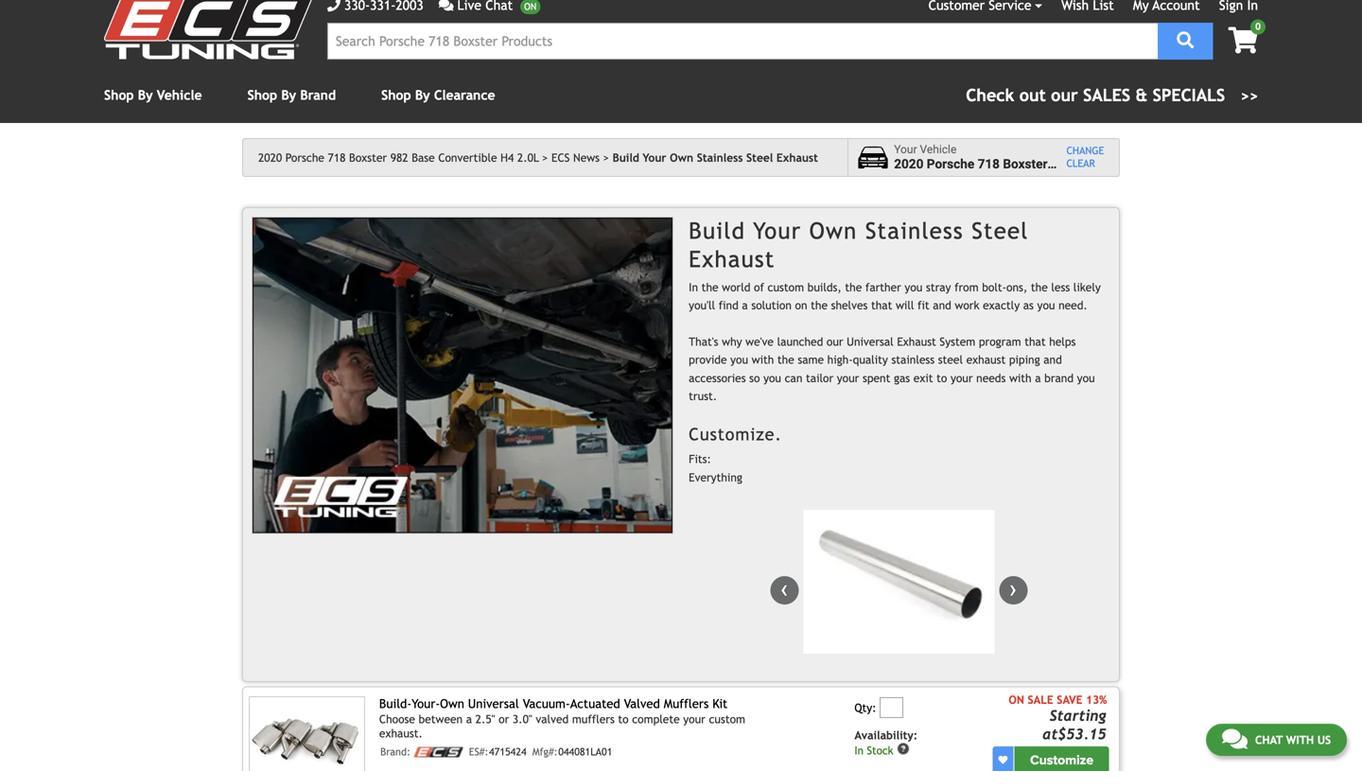Task type: locate. For each thing, give the bounding box(es) containing it.
customize.
[[689, 424, 782, 444]]

in left stock
[[855, 744, 864, 757]]

sale
[[1028, 693, 1054, 706]]

2 shop from the left
[[247, 88, 277, 103]]

0 vertical spatial universal
[[847, 335, 894, 348]]

0 horizontal spatial in
[[689, 280, 698, 294]]

0 horizontal spatial vehicle
[[157, 88, 202, 103]]

1 horizontal spatial exhaust
[[777, 151, 818, 164]]

h4
[[501, 151, 514, 164], [1178, 157, 1194, 172]]

0 vertical spatial vehicle
[[157, 88, 202, 103]]

solution
[[751, 298, 792, 312]]

shop by brand link
[[247, 88, 336, 103]]

‹ link
[[770, 576, 799, 605]]

to inside that's why we've launched our universal exhaust system program that helps provide you with the same high-quality stainless steel exhaust piping and accessories so you can tailor your spent gas exit to your needs with a brand you trust.
[[937, 371, 947, 384]]

982 inside your vehicle 2020 porsche 718 boxster 982 base convertible h4 2.0l
[[1051, 157, 1073, 172]]

1 horizontal spatial porsche
[[927, 157, 975, 172]]

2.0l
[[517, 151, 539, 164], [1198, 157, 1223, 172]]

1 vertical spatial to
[[618, 712, 629, 726]]

718 down brand
[[328, 151, 346, 164]]

boxster inside your vehicle 2020 porsche 718 boxster 982 base convertible h4 2.0l
[[1003, 157, 1048, 172]]

build up world at the right of the page
[[689, 217, 746, 244]]

1 vertical spatial vehicle
[[920, 143, 957, 156]]

2 vertical spatial a
[[466, 712, 472, 726]]

actuated
[[570, 696, 620, 711]]

question sign image
[[897, 742, 910, 755]]

chat with us
[[1255, 733, 1331, 746]]

1 horizontal spatial in
[[855, 744, 864, 757]]

718
[[328, 151, 346, 164], [978, 157, 1000, 172]]

1 horizontal spatial 2020
[[894, 157, 924, 172]]

search image
[[1177, 32, 1194, 49]]

and down 'stray'
[[933, 298, 952, 312]]

comments image
[[439, 0, 454, 12], [1222, 727, 1248, 750]]

by down ecs tuning image
[[138, 88, 153, 103]]

1 horizontal spatial 982
[[1051, 157, 1073, 172]]

0 horizontal spatial custom
[[709, 712, 745, 726]]

2020
[[258, 151, 282, 164], [894, 157, 924, 172]]

1 horizontal spatial 2.0l
[[1198, 157, 1223, 172]]

a right find
[[742, 298, 748, 312]]

2 by from the left
[[281, 88, 296, 103]]

0 horizontal spatial own
[[440, 696, 464, 711]]

3 shop from the left
[[381, 88, 411, 103]]

0 horizontal spatial universal
[[468, 696, 519, 711]]

1 shop from the left
[[104, 88, 134, 103]]

0 horizontal spatial h4
[[501, 151, 514, 164]]

on
[[795, 298, 807, 312]]

custom up solution
[[768, 280, 804, 294]]

your
[[894, 143, 917, 156], [643, 151, 667, 164], [753, 217, 801, 244]]

es#: 4715424 mfg#: 044081la01
[[469, 746, 612, 758]]

base down change
[[1076, 157, 1105, 172]]

982
[[390, 151, 408, 164], [1051, 157, 1073, 172]]

0 vertical spatial and
[[933, 298, 952, 312]]

at
[[1043, 726, 1058, 743]]

shop by clearance link
[[381, 88, 495, 103]]

h4 down specials
[[1178, 157, 1194, 172]]

es#4715424 - 044081la01 - build-your-own universal vacuum-actuated valved mufflers kit  - choose between a 2.5" or 3.0" valved mufflers to complete your custom exhaust. - ecs - audi bmw volkswagen mercedes benz mini porsche image
[[249, 696, 365, 771]]

own
[[670, 151, 694, 164], [809, 217, 857, 244], [440, 696, 464, 711]]

2 vertical spatial with
[[1286, 733, 1314, 746]]

boxster down shop by clearance
[[349, 151, 387, 164]]

a inside the build-your-own universal vacuum-actuated valved mufflers kit choose between a 2.5" or 3.0" valved mufflers to complete your custom exhaust.
[[466, 712, 472, 726]]

1 horizontal spatial by
[[281, 88, 296, 103]]

universal up quality
[[847, 335, 894, 348]]

›
[[1010, 576, 1017, 601]]

by left brand
[[281, 88, 296, 103]]

1 horizontal spatial boxster
[[1003, 157, 1048, 172]]

by
[[138, 88, 153, 103], [281, 88, 296, 103], [415, 88, 430, 103]]

a inside in the world of custom builds, the farther you stray from bolt-ons, the less likely you'll find a solution on the shelves that will fit and work exactly as you need.
[[742, 298, 748, 312]]

spent
[[863, 371, 891, 384]]

1 vertical spatial that
[[1025, 335, 1046, 348]]

1 horizontal spatial universal
[[847, 335, 894, 348]]

to down valved
[[618, 712, 629, 726]]

0 horizontal spatial 2.0l
[[517, 151, 539, 164]]

piping
[[1009, 353, 1040, 366]]

brand
[[300, 88, 336, 103]]

by left clearance in the top of the page
[[415, 88, 430, 103]]

trust.
[[689, 389, 717, 403]]

valved
[[536, 712, 569, 726]]

1 vertical spatial with
[[1009, 371, 1032, 384]]

1 vertical spatial stainless
[[865, 217, 964, 244]]

shopping cart image
[[1228, 27, 1258, 53]]

the
[[702, 280, 719, 294], [845, 280, 862, 294], [1031, 280, 1048, 294], [811, 298, 828, 312], [778, 353, 794, 366]]

0 horizontal spatial with
[[752, 353, 774, 366]]

0 vertical spatial in
[[689, 280, 698, 294]]

0 horizontal spatial your
[[683, 712, 706, 726]]

to inside the build-your-own universal vacuum-actuated valved mufflers kit choose between a 2.5" or 3.0" valved mufflers to complete your custom exhaust.
[[618, 712, 629, 726]]

need.
[[1059, 298, 1088, 312]]

chat
[[1255, 733, 1283, 746]]

your down the mufflers
[[683, 712, 706, 726]]

valved
[[624, 696, 660, 711]]

less
[[1051, 280, 1070, 294]]

vehicle
[[157, 88, 202, 103], [920, 143, 957, 156]]

0 horizontal spatial by
[[138, 88, 153, 103]]

convertible right clear link
[[1108, 157, 1175, 172]]

1 horizontal spatial 718
[[978, 157, 1000, 172]]

1 vertical spatial steel
[[972, 217, 1029, 244]]

2.0l down specials
[[1198, 157, 1223, 172]]

exactly
[[983, 298, 1020, 312]]

1 by from the left
[[138, 88, 153, 103]]

steel
[[938, 353, 963, 366]]

with
[[752, 353, 774, 366], [1009, 371, 1032, 384], [1286, 733, 1314, 746]]

0 horizontal spatial that
[[871, 298, 892, 312]]

› link
[[999, 576, 1028, 605]]

1 vertical spatial build
[[689, 217, 746, 244]]

likely
[[1074, 280, 1101, 294]]

1 horizontal spatial comments image
[[1222, 727, 1248, 750]]

and up brand
[[1044, 353, 1062, 366]]

0 vertical spatial a
[[742, 298, 748, 312]]

with down we've
[[752, 353, 774, 366]]

0 horizontal spatial convertible
[[438, 151, 497, 164]]

2.0l left ecs
[[517, 151, 539, 164]]

custom down 'kit'
[[709, 712, 745, 726]]

2 horizontal spatial a
[[1035, 371, 1041, 384]]

starting at
[[1043, 707, 1106, 743]]

build right the news
[[613, 151, 639, 164]]

base inside your vehicle 2020 porsche 718 boxster 982 base convertible h4 2.0l
[[1076, 157, 1105, 172]]

0 vertical spatial custom
[[768, 280, 804, 294]]

1 horizontal spatial shop
[[247, 88, 277, 103]]

in up you'll
[[689, 280, 698, 294]]

0 horizontal spatial your
[[643, 151, 667, 164]]

0 vertical spatial to
[[937, 371, 947, 384]]

0 horizontal spatial to
[[618, 712, 629, 726]]

0 horizontal spatial 2020
[[258, 151, 282, 164]]

add to wish list image
[[998, 756, 1008, 765]]

to right exit
[[937, 371, 947, 384]]

1 horizontal spatial a
[[742, 298, 748, 312]]

from
[[955, 280, 979, 294]]

None text field
[[880, 697, 904, 718]]

shop for shop by vehicle
[[104, 88, 134, 103]]

2 horizontal spatial exhaust
[[897, 335, 936, 348]]

a left 2.5"
[[466, 712, 472, 726]]

you right as
[[1037, 298, 1055, 312]]

13%
[[1086, 693, 1107, 706]]

universal
[[847, 335, 894, 348], [468, 696, 519, 711]]

0 horizontal spatial stainless
[[697, 151, 743, 164]]

1 horizontal spatial with
[[1009, 371, 1032, 384]]

1 vertical spatial own
[[809, 217, 857, 244]]

1 horizontal spatial own
[[670, 151, 694, 164]]

044081la01
[[558, 746, 612, 758]]

1 horizontal spatial convertible
[[1108, 157, 1175, 172]]

that down farther
[[871, 298, 892, 312]]

2 horizontal spatial own
[[809, 217, 857, 244]]

1 vertical spatial universal
[[468, 696, 519, 711]]

build inside build your own stainless steel exhaust
[[689, 217, 746, 244]]

3 by from the left
[[415, 88, 430, 103]]

custom inside in the world of custom builds, the farther you stray from bolt-ons, the less likely you'll find a solution on the shelves that will fit and work exactly as you need.
[[768, 280, 804, 294]]

2 vertical spatial own
[[440, 696, 464, 711]]

0 horizontal spatial base
[[412, 151, 435, 164]]

high-
[[827, 353, 853, 366]]

h4 inside your vehicle 2020 porsche 718 boxster 982 base convertible h4 2.0l
[[1178, 157, 1194, 172]]

1 horizontal spatial build
[[689, 217, 746, 244]]

with left us
[[1286, 733, 1314, 746]]

convertible inside your vehicle 2020 porsche 718 boxster 982 base convertible h4 2.0l
[[1108, 157, 1175, 172]]

2 horizontal spatial shop
[[381, 88, 411, 103]]

and inside that's why we've launched our universal exhaust system program that helps provide you with the same high-quality stainless steel exhaust piping and accessories so you can tailor your spent gas exit to your needs with a brand you trust.
[[1044, 353, 1062, 366]]

718 left clear
[[978, 157, 1000, 172]]

your inside your vehicle 2020 porsche 718 boxster 982 base convertible h4 2.0l
[[894, 143, 917, 156]]

universal up 2.5"
[[468, 696, 519, 711]]

0 vertical spatial steel
[[746, 151, 773, 164]]

h4 left ecs
[[501, 151, 514, 164]]

exhaust
[[966, 353, 1006, 366]]

build-your-own universal vacuum-actuated valved mufflers kit link
[[379, 696, 728, 711]]

base
[[412, 151, 435, 164], [1076, 157, 1105, 172]]

stray
[[926, 280, 951, 294]]

2 horizontal spatial your
[[951, 371, 973, 384]]

comments image up shop by clearance link
[[439, 0, 454, 12]]

ons,
[[1007, 280, 1028, 294]]

accessories
[[689, 371, 746, 384]]

0 vertical spatial comments image
[[439, 0, 454, 12]]

2 horizontal spatial your
[[894, 143, 917, 156]]

your down steel
[[951, 371, 973, 384]]

by for clearance
[[415, 88, 430, 103]]

2 vertical spatial exhaust
[[897, 335, 936, 348]]

1 horizontal spatial vehicle
[[920, 143, 957, 156]]

1 vertical spatial and
[[1044, 353, 1062, 366]]

0 horizontal spatial a
[[466, 712, 472, 726]]

phone image
[[327, 0, 341, 12]]

change link
[[1067, 145, 1104, 158]]

convertible down clearance in the top of the page
[[438, 151, 497, 164]]

complete
[[632, 712, 680, 726]]

1 vertical spatial a
[[1035, 371, 1041, 384]]

0 horizontal spatial 718
[[328, 151, 346, 164]]

change clear
[[1067, 145, 1104, 169]]

0 horizontal spatial shop
[[104, 88, 134, 103]]

1 horizontal spatial base
[[1076, 157, 1105, 172]]

0 vertical spatial build your own stainless steel exhaust
[[613, 151, 818, 164]]

1 vertical spatial exhaust
[[689, 246, 775, 272]]

1 horizontal spatial custom
[[768, 280, 804, 294]]

0 vertical spatial exhaust
[[777, 151, 818, 164]]

2 horizontal spatial by
[[415, 88, 430, 103]]

that up the "piping"
[[1025, 335, 1046, 348]]

exhaust.
[[379, 726, 423, 740]]

boxster left clear
[[1003, 157, 1048, 172]]

0 horizontal spatial comments image
[[439, 0, 454, 12]]

us
[[1318, 733, 1331, 746]]

0 vertical spatial that
[[871, 298, 892, 312]]

boxster
[[349, 151, 387, 164], [1003, 157, 1048, 172]]

1 horizontal spatial and
[[1044, 353, 1062, 366]]

build
[[613, 151, 639, 164], [689, 217, 746, 244]]

1 horizontal spatial steel
[[972, 217, 1029, 244]]

0 horizontal spatial porsche
[[285, 151, 324, 164]]

1 vertical spatial custom
[[709, 712, 745, 726]]

base down shop by clearance link
[[412, 151, 435, 164]]

customize. fits: everything
[[689, 424, 782, 484]]

your down high-
[[837, 371, 859, 384]]

on
[[1009, 693, 1024, 706]]

stainless
[[697, 151, 743, 164], [865, 217, 964, 244]]

1 vertical spatial comments image
[[1222, 727, 1248, 750]]

0 horizontal spatial 982
[[390, 151, 408, 164]]

that's
[[689, 335, 719, 348]]

1 horizontal spatial to
[[937, 371, 947, 384]]

0 horizontal spatial and
[[933, 298, 952, 312]]

can
[[785, 371, 803, 384]]

steel
[[746, 151, 773, 164], [972, 217, 1029, 244]]

with down the "piping"
[[1009, 371, 1032, 384]]

2 horizontal spatial with
[[1286, 733, 1314, 746]]

1 horizontal spatial h4
[[1178, 157, 1194, 172]]

1 horizontal spatial that
[[1025, 335, 1046, 348]]

0 horizontal spatial build
[[613, 151, 639, 164]]

comments image left chat
[[1222, 727, 1248, 750]]

a left brand
[[1035, 371, 1041, 384]]

shop
[[104, 88, 134, 103], [247, 88, 277, 103], [381, 88, 411, 103]]

clearance
[[434, 88, 495, 103]]

by for vehicle
[[138, 88, 153, 103]]

clear link
[[1067, 158, 1104, 170]]

that inside in the world of custom builds, the farther you stray from bolt-ons, the less likely you'll find a solution on the shelves that will fit and work exactly as you need.
[[871, 298, 892, 312]]

1 vertical spatial in
[[855, 744, 864, 757]]

convertible
[[438, 151, 497, 164], [1108, 157, 1175, 172]]

the up can
[[778, 353, 794, 366]]

0 horizontal spatial exhaust
[[689, 246, 775, 272]]



Task type: vqa. For each thing, say whether or not it's contained in the screenshot.
the Paginated product list navigation navigation on the bottom of the page
no



Task type: describe. For each thing, give the bounding box(es) containing it.
3.0"
[[513, 712, 532, 726]]

by for brand
[[281, 88, 296, 103]]

your inside the build-your-own universal vacuum-actuated valved mufflers kit choose between a 2.5" or 3.0" valved mufflers to complete your custom exhaust.
[[683, 712, 706, 726]]

mufflers
[[664, 696, 709, 711]]

and inside in the world of custom builds, the farther you stray from bolt-ons, the less likely you'll find a solution on the shelves that will fit and work exactly as you need.
[[933, 298, 952, 312]]

build-
[[379, 696, 412, 711]]

you'll
[[689, 298, 715, 312]]

0 vertical spatial build
[[613, 151, 639, 164]]

clear
[[1067, 158, 1095, 169]]

2020 porsche 718 boxster 982 base convertible h4 2.0l link
[[258, 151, 548, 164]]

between
[[419, 712, 463, 726]]

helps
[[1049, 335, 1076, 348]]

vehicle inside your vehicle 2020 porsche 718 boxster 982 base convertible h4 2.0l
[[920, 143, 957, 156]]

that inside that's why we've launched our universal exhaust system program that helps provide you with the same high-quality stainless steel exhaust piping and accessories so you can tailor your spent gas exit to your needs with a brand you trust.
[[1025, 335, 1046, 348]]

everything
[[689, 471, 743, 484]]

comments image inside chat with us link
[[1222, 727, 1248, 750]]

program
[[979, 335, 1021, 348]]

1 horizontal spatial your
[[753, 217, 801, 244]]

tailor
[[806, 371, 834, 384]]

ecs tuning image
[[104, 0, 312, 59]]

farther
[[866, 280, 901, 294]]

0 horizontal spatial steel
[[746, 151, 773, 164]]

or
[[499, 712, 509, 726]]

our
[[827, 335, 843, 348]]

builds,
[[808, 280, 842, 294]]

the right on
[[811, 298, 828, 312]]

the up shelves
[[845, 280, 862, 294]]

sales
[[1083, 85, 1131, 105]]

customize
[[1030, 752, 1094, 768]]

sales & specials
[[1083, 85, 1225, 105]]

$53.15
[[1058, 726, 1106, 743]]

bolt-
[[982, 280, 1007, 294]]

sales & specials link
[[966, 82, 1258, 108]]

so
[[749, 371, 760, 384]]

launched
[[777, 335, 823, 348]]

in the world of custom builds, the farther you stray from bolt-ons, the less likely you'll find a solution on the shelves that will fit and work exactly as you need.
[[689, 280, 1101, 312]]

stock
[[867, 744, 894, 757]]

porsche inside your vehicle 2020 porsche 718 boxster 982 base convertible h4 2.0l
[[927, 157, 975, 172]]

exhaust inside that's why we've launched our universal exhaust system program that helps provide you with the same high-quality stainless steel exhaust piping and accessories so you can tailor your spent gas exit to your needs with a brand you trust.
[[897, 335, 936, 348]]

stainless
[[892, 353, 935, 366]]

customize link
[[1015, 747, 1109, 771]]

starting
[[1050, 707, 1106, 724]]

shop for shop by clearance
[[381, 88, 411, 103]]

0 horizontal spatial boxster
[[349, 151, 387, 164]]

brand
[[1045, 371, 1074, 384]]

vacuum-
[[523, 696, 570, 711]]

shop by brand
[[247, 88, 336, 103]]

2020 inside your vehicle 2020 porsche 718 boxster 982 base convertible h4 2.0l
[[894, 157, 924, 172]]

system
[[940, 335, 976, 348]]

in inside in the world of custom builds, the farther you stray from bolt-ons, the less likely you'll find a solution on the shelves that will fit and work exactly as you need.
[[689, 280, 698, 294]]

world
[[722, 280, 751, 294]]

4715424
[[489, 746, 527, 758]]

custom inside the build-your-own universal vacuum-actuated valved mufflers kit choose between a 2.5" or 3.0" valved mufflers to complete your custom exhaust.
[[709, 712, 745, 726]]

0 vertical spatial stainless
[[697, 151, 743, 164]]

mfg#:
[[533, 746, 558, 758]]

own inside the build-your-own universal vacuum-actuated valved mufflers kit choose between a 2.5" or 3.0" valved mufflers to complete your custom exhaust.
[[440, 696, 464, 711]]

the inside that's why we've launched our universal exhaust system program that helps provide you with the same high-quality stainless steel exhaust piping and accessories so you can tailor your spent gas exit to your needs with a brand you trust.
[[778, 353, 794, 366]]

build-your-own universal vacuum-actuated valved mufflers kit choose between a 2.5" or 3.0" valved mufflers to complete your custom exhaust.
[[379, 696, 745, 740]]

0 vertical spatial own
[[670, 151, 694, 164]]

save
[[1057, 693, 1083, 706]]

provide
[[689, 353, 727, 366]]

you right brand
[[1077, 371, 1095, 384]]

chat with us link
[[1206, 724, 1347, 756]]

you down why
[[730, 353, 748, 366]]

mufflers
[[572, 712, 615, 726]]

es#:
[[469, 746, 489, 758]]

shop for shop by brand
[[247, 88, 277, 103]]

of
[[754, 280, 764, 294]]

1 vertical spatial build your own stainless steel exhaust
[[689, 217, 1029, 272]]

2.5"
[[476, 712, 495, 726]]

on sale save 13%
[[1009, 693, 1107, 706]]

specials
[[1153, 85, 1225, 105]]

718 inside your vehicle 2020 porsche 718 boxster 982 base convertible h4 2.0l
[[978, 157, 1000, 172]]

will
[[896, 298, 914, 312]]

the up as
[[1031, 280, 1048, 294]]

gas
[[894, 371, 910, 384]]

availability: in stock
[[855, 729, 918, 757]]

ecs news link
[[552, 151, 609, 164]]

as
[[1023, 298, 1034, 312]]

fits:
[[689, 452, 711, 466]]

2.0l inside your vehicle 2020 porsche 718 boxster 982 base convertible h4 2.0l
[[1198, 157, 1223, 172]]

‹
[[781, 576, 788, 601]]

shop by clearance
[[381, 88, 495, 103]]

ecs news
[[552, 151, 600, 164]]

exit
[[914, 371, 933, 384]]

fit
[[918, 298, 930, 312]]

1 horizontal spatial stainless
[[865, 217, 964, 244]]

find
[[719, 298, 739, 312]]

you up will
[[905, 280, 923, 294]]

in inside availability: in stock
[[855, 744, 864, 757]]

work
[[955, 298, 980, 312]]

news
[[573, 151, 600, 164]]

shop by vehicle
[[104, 88, 202, 103]]

a inside that's why we've launched our universal exhaust system program that helps provide you with the same high-quality stainless steel exhaust piping and accessories so you can tailor your spent gas exit to your needs with a brand you trust.
[[1035, 371, 1041, 384]]

universal inside the build-your-own universal vacuum-actuated valved mufflers kit choose between a 2.5" or 3.0" valved mufflers to complete your custom exhaust.
[[468, 696, 519, 711]]

0 link
[[1213, 19, 1266, 55]]

needs
[[976, 371, 1006, 384]]

choose
[[379, 712, 415, 726]]

change
[[1067, 145, 1104, 157]]

why
[[722, 335, 742, 348]]

0
[[1255, 21, 1261, 32]]

0 vertical spatial with
[[752, 353, 774, 366]]

the up you'll
[[702, 280, 719, 294]]

1 horizontal spatial your
[[837, 371, 859, 384]]

you right so
[[764, 371, 781, 384]]

ecs - corporate logo image
[[414, 747, 463, 757]]

Search text field
[[327, 23, 1158, 60]]

ecs
[[552, 151, 570, 164]]

your vehicle 2020 porsche 718 boxster 982 base convertible h4 2.0l
[[894, 143, 1223, 172]]

qty:
[[855, 701, 877, 714]]

universal inside that's why we've launched our universal exhaust system program that helps provide you with the same high-quality stainless steel exhaust piping and accessories so you can tailor your spent gas exit to your needs with a brand you trust.
[[847, 335, 894, 348]]

availability:
[[855, 729, 918, 742]]



